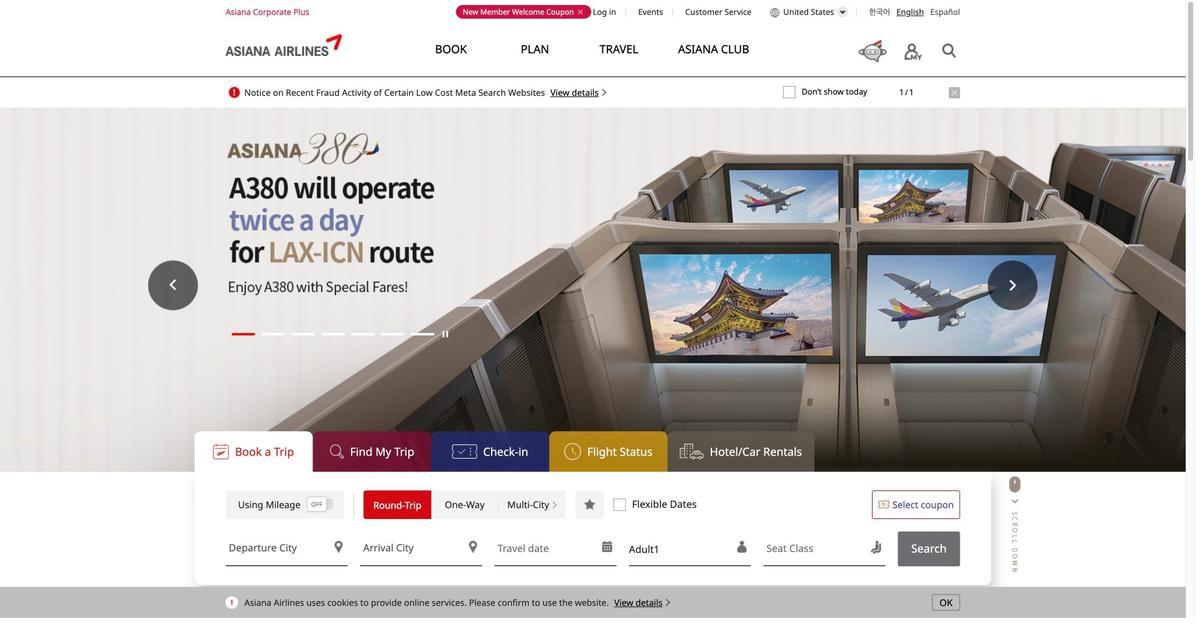 Task type: locate. For each thing, give the bounding box(es) containing it.
scroll down image
[[1010, 475, 1021, 571]]

None text field
[[226, 532, 348, 567]]

정지(pause) image
[[443, 331, 448, 338]]

None text field
[[360, 532, 482, 567], [629, 532, 751, 567], [360, 532, 482, 567], [629, 532, 751, 567]]

Seat Class text field
[[764, 532, 886, 567]]



Task type: vqa. For each thing, say whether or not it's contained in the screenshot.
PASSENGER text box
no



Task type: describe. For each thing, give the bounding box(es) containing it.
Travel date text field
[[495, 532, 617, 567]]



